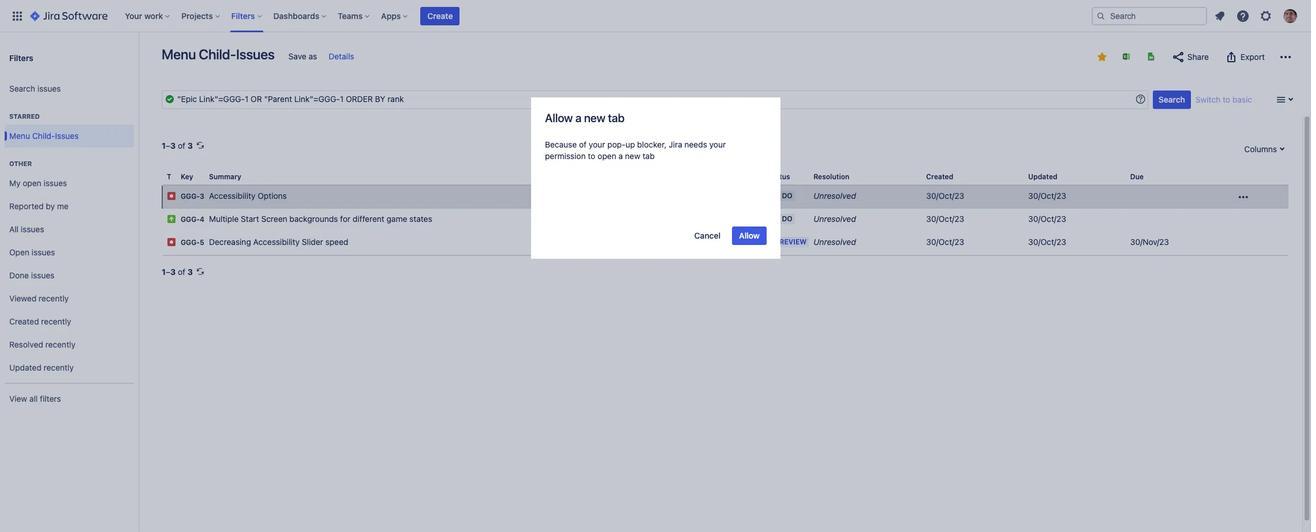 Task type: locate. For each thing, give the bounding box(es) containing it.
columns button
[[1239, 140, 1289, 159]]

menu child-issues inside menu child-issues link
[[9, 131, 79, 141]]

do
[[782, 192, 793, 200], [782, 215, 793, 224]]

search left switch
[[1159, 95, 1185, 105]]

ggg- inside ggg-3 accessibility options
[[181, 192, 200, 201]]

2 vertical spatial ggg-
[[181, 239, 200, 247]]

issues for done issues
[[31, 271, 54, 280]]

of
[[178, 141, 185, 151], [178, 267, 185, 277]]

1 vertical spatial –
[[166, 267, 170, 277]]

1 vertical spatial updated
[[9, 363, 41, 373]]

menu
[[162, 46, 196, 62], [9, 131, 30, 141]]

ggg- right improvement image
[[181, 215, 200, 224]]

0 vertical spatial do
[[782, 192, 793, 200]]

view all filters
[[9, 394, 61, 404]]

child- inside 'starred' group
[[32, 131, 55, 141]]

reported by me link
[[5, 195, 134, 218]]

search
[[9, 83, 35, 93], [1159, 95, 1185, 105]]

of down ggg-5 link
[[178, 267, 185, 277]]

1 1 – 3 of 3 from the top
[[162, 141, 193, 151]]

0 vertical spatial search
[[9, 83, 35, 93]]

search for search issues
[[9, 83, 35, 93]]

details link
[[329, 51, 354, 61]]

1 vertical spatial accessibility
[[253, 237, 300, 247]]

1 horizontal spatial created
[[926, 173, 953, 181]]

bug image
[[167, 192, 176, 201]]

1 horizontal spatial issues
[[236, 46, 275, 62]]

5
[[200, 239, 204, 247]]

1 vertical spatial 1
[[162, 267, 166, 277]]

1 vertical spatial do
[[782, 215, 793, 224]]

2 unresolved from the top
[[814, 214, 856, 224]]

issues for search issues
[[37, 83, 61, 93]]

to
[[770, 192, 780, 200], [770, 215, 780, 224]]

2 vertical spatial unresolved
[[814, 237, 856, 247]]

created inside 'link'
[[9, 317, 39, 327]]

ggg- inside ggg-5 decreasing accessibility slider speed
[[181, 239, 200, 247]]

0 vertical spatial 1 – 3 of 3
[[162, 141, 193, 151]]

issues inside 'starred' group
[[55, 131, 79, 141]]

2 ggg- from the top
[[181, 215, 200, 224]]

0 vertical spatial to do
[[770, 192, 793, 200]]

ggg- right bug icon
[[181, 239, 200, 247]]

1 vertical spatial unresolved
[[814, 214, 856, 224]]

0 horizontal spatial menu child-issues
[[9, 131, 79, 141]]

1 horizontal spatial updated
[[1028, 173, 1058, 181]]

0 horizontal spatial updated
[[9, 363, 41, 373]]

updated recently
[[9, 363, 74, 373]]

to do down status
[[770, 192, 793, 200]]

menu child-issues link
[[5, 125, 134, 148]]

1 vertical spatial search
[[1159, 95, 1185, 105]]

0 vertical spatial updated
[[1028, 173, 1058, 181]]

switch to basic
[[1196, 95, 1252, 105]]

done issues link
[[5, 264, 134, 288]]

recently down viewed recently link
[[41, 317, 71, 327]]

issues
[[37, 83, 61, 93], [44, 178, 67, 188], [21, 224, 44, 234], [32, 247, 55, 257], [31, 271, 54, 280]]

decreasing accessibility slider speed link
[[209, 237, 348, 247]]

1 vertical spatial menu child-issues
[[9, 131, 79, 141]]

slider
[[302, 237, 323, 247]]

0 vertical spatial accessibility
[[209, 191, 255, 201]]

0 horizontal spatial search
[[9, 83, 35, 93]]

of up key
[[178, 141, 185, 151]]

updated
[[1028, 173, 1058, 181], [9, 363, 41, 373]]

0 vertical spatial ggg-
[[181, 192, 200, 201]]

ggg-3 link
[[181, 192, 204, 201]]

speed
[[325, 237, 348, 247]]

accessibility
[[209, 191, 255, 201], [253, 237, 300, 247]]

1 ggg- from the top
[[181, 192, 200, 201]]

do down status
[[782, 192, 793, 200]]

0 vertical spatial 1
[[162, 141, 166, 151]]

1 vertical spatial issues
[[55, 131, 79, 141]]

3 up key
[[188, 141, 193, 151]]

to down status
[[770, 192, 780, 200]]

4
[[200, 215, 204, 224]]

0 vertical spatial child-
[[199, 46, 236, 62]]

0 vertical spatial unresolved
[[814, 191, 856, 201]]

in review
[[770, 238, 807, 247]]

open issues link
[[5, 241, 134, 264]]

details
[[329, 51, 354, 61]]

accessibility options link
[[209, 191, 287, 201]]

ggg- right bug image
[[181, 192, 200, 201]]

resolved recently
[[9, 340, 75, 350]]

ggg-5 link
[[181, 239, 204, 247]]

2 of from the top
[[178, 267, 185, 277]]

search image
[[1096, 11, 1106, 20]]

1 vertical spatial child-
[[32, 131, 55, 141]]

done
[[9, 271, 29, 280]]

reported
[[9, 201, 44, 211]]

1 unresolved from the top
[[814, 191, 856, 201]]

recently inside 'link'
[[41, 317, 71, 327]]

–
[[166, 141, 170, 151], [166, 267, 170, 277]]

recently down created recently 'link'
[[45, 340, 75, 350]]

create
[[427, 11, 453, 20]]

0 horizontal spatial menu
[[9, 131, 30, 141]]

3 ggg- from the top
[[181, 239, 200, 247]]

child-
[[199, 46, 236, 62], [32, 131, 55, 141]]

multiple
[[209, 214, 239, 224]]

– down bug icon
[[166, 267, 170, 277]]

3 unresolved from the top
[[814, 237, 856, 247]]

to up in
[[770, 215, 780, 224]]

in
[[770, 238, 778, 247]]

1 – 3 of 3 down bug icon
[[162, 267, 193, 277]]

0 horizontal spatial issues
[[55, 131, 79, 141]]

updated for updated recently
[[9, 363, 41, 373]]

bug image
[[167, 238, 176, 247]]

1 horizontal spatial child-
[[199, 46, 236, 62]]

to do up in review
[[770, 215, 793, 224]]

1 vertical spatial menu
[[9, 131, 30, 141]]

1 vertical spatial to
[[770, 215, 780, 224]]

issues left save
[[236, 46, 275, 62]]

None text field
[[162, 91, 1148, 109]]

1 – 3 of 3
[[162, 141, 193, 151], [162, 267, 193, 277]]

done issues
[[9, 271, 54, 280]]

accessibility down screen
[[253, 237, 300, 247]]

all issues link
[[5, 218, 134, 241]]

improvement image
[[167, 215, 176, 224]]

ggg- for decreasing
[[181, 239, 200, 247]]

as
[[309, 51, 317, 61]]

unresolved for multiple start screen backgrounds for different game states
[[814, 214, 856, 224]]

search up starred
[[9, 83, 35, 93]]

1
[[162, 141, 166, 151], [162, 267, 166, 277]]

2 do from the top
[[782, 215, 793, 224]]

all
[[9, 224, 19, 234]]

issues for all issues
[[21, 224, 44, 234]]

reported by me
[[9, 201, 69, 211]]

1 – 3 of 3 up t
[[162, 141, 193, 151]]

issues
[[236, 46, 275, 62], [55, 131, 79, 141]]

ggg-
[[181, 192, 200, 201], [181, 215, 200, 224], [181, 239, 200, 247]]

search issues
[[9, 83, 61, 93]]

30/oct/23
[[926, 191, 964, 201], [1028, 191, 1066, 201], [926, 214, 964, 224], [1028, 214, 1066, 224], [926, 237, 964, 247], [1028, 237, 1066, 247]]

1 horizontal spatial search
[[1159, 95, 1185, 105]]

2 1 – 3 of 3 from the top
[[162, 267, 193, 277]]

recently down resolved recently link
[[44, 363, 74, 373]]

ggg-4 link
[[181, 215, 204, 224]]

1 vertical spatial of
[[178, 267, 185, 277]]

3 up 4
[[200, 192, 204, 201]]

1 vertical spatial 1 – 3 of 3
[[162, 267, 193, 277]]

– up t
[[166, 141, 170, 151]]

0 vertical spatial created
[[926, 173, 953, 181]]

0 horizontal spatial child-
[[32, 131, 55, 141]]

status
[[768, 173, 790, 181]]

viewed recently
[[9, 294, 69, 303]]

updated inside other group
[[9, 363, 41, 373]]

jira software image
[[30, 9, 108, 23], [30, 9, 108, 23]]

0 vertical spatial menu child-issues
[[162, 46, 275, 62]]

unresolved
[[814, 191, 856, 201], [814, 214, 856, 224], [814, 237, 856, 247]]

0 vertical spatial –
[[166, 141, 170, 151]]

multiple start screen backgrounds for different game states link
[[209, 214, 432, 224]]

updated for updated
[[1028, 173, 1058, 181]]

view
[[9, 394, 27, 404]]

0 vertical spatial issues
[[236, 46, 275, 62]]

1 1 from the top
[[162, 141, 166, 151]]

start
[[241, 214, 259, 224]]

1 vertical spatial ggg-
[[181, 215, 200, 224]]

3 down ggg-5 link
[[188, 267, 193, 277]]

game
[[387, 214, 407, 224]]

1 vertical spatial to do
[[770, 215, 793, 224]]

1 do from the top
[[782, 192, 793, 200]]

viewed
[[9, 294, 36, 303]]

recently for resolved recently
[[45, 340, 75, 350]]

do up in review
[[782, 215, 793, 224]]

save as
[[288, 51, 317, 61]]

issues down search issues link
[[55, 131, 79, 141]]

2 – from the top
[[166, 267, 170, 277]]

due
[[1130, 173, 1144, 181]]

to do
[[770, 192, 793, 200], [770, 215, 793, 224]]

2 to from the top
[[770, 215, 780, 224]]

1 – from the top
[[166, 141, 170, 151]]

open in google sheets image
[[1147, 52, 1156, 61]]

menu child-issues
[[162, 46, 275, 62], [9, 131, 79, 141]]

ggg-4 multiple start screen backgrounds for different game states
[[181, 214, 432, 224]]

recently
[[39, 294, 69, 303], [41, 317, 71, 327], [45, 340, 75, 350], [44, 363, 74, 373]]

recently up created recently
[[39, 294, 69, 303]]

ggg- inside ggg-4 multiple start screen backgrounds for different game states
[[181, 215, 200, 224]]

0 vertical spatial of
[[178, 141, 185, 151]]

search inside button
[[1159, 95, 1185, 105]]

resolved recently link
[[5, 334, 134, 357]]

1 vertical spatial created
[[9, 317, 39, 327]]

filters
[[9, 53, 33, 63]]

open
[[9, 247, 29, 257]]

accessibility down summary at top
[[209, 191, 255, 201]]

other group
[[5, 148, 134, 383]]

1 horizontal spatial menu
[[162, 46, 196, 62]]

0 horizontal spatial created
[[9, 317, 39, 327]]

0 vertical spatial to
[[770, 192, 780, 200]]



Task type: vqa. For each thing, say whether or not it's contained in the screenshot.
"basic"
yes



Task type: describe. For each thing, give the bounding box(es) containing it.
options
[[258, 191, 287, 201]]

share
[[1187, 52, 1209, 62]]

1 horizontal spatial menu child-issues
[[162, 46, 275, 62]]

3 inside ggg-3 accessibility options
[[200, 192, 204, 201]]

open issues
[[9, 247, 55, 257]]

create button
[[421, 7, 460, 25]]

to
[[1223, 95, 1230, 105]]

columns
[[1244, 144, 1277, 154]]

search issues link
[[5, 77, 134, 100]]

ggg- for multiple
[[181, 215, 200, 224]]

3 up t
[[170, 141, 176, 151]]

switch to basic link
[[1196, 95, 1252, 105]]

all issues
[[9, 224, 44, 234]]

save as button
[[283, 47, 323, 66]]

recently for viewed recently
[[39, 294, 69, 303]]

starred
[[9, 113, 40, 120]]

ggg-5 decreasing accessibility slider speed
[[181, 237, 348, 247]]

highest image
[[754, 238, 764, 247]]

search for search
[[1159, 95, 1185, 105]]

summary
[[209, 173, 241, 181]]

1 to from the top
[[770, 192, 780, 200]]

by
[[46, 201, 55, 211]]

filters
[[40, 394, 61, 404]]

created for created recently
[[9, 317, 39, 327]]

view all filters link
[[5, 388, 134, 411]]

backgrounds
[[289, 214, 338, 224]]

recently for updated recently
[[44, 363, 74, 373]]

small image
[[1098, 53, 1107, 62]]

resolved
[[9, 340, 43, 350]]

resolution
[[814, 173, 850, 181]]

created recently
[[9, 317, 71, 327]]

1 to do from the top
[[770, 192, 793, 200]]

me
[[57, 201, 69, 211]]

states
[[409, 214, 432, 224]]

share link
[[1166, 48, 1215, 66]]

t
[[167, 173, 171, 181]]

primary element
[[7, 0, 1092, 32]]

review
[[780, 238, 807, 247]]

decreasing
[[209, 237, 251, 247]]

issues for open issues
[[32, 247, 55, 257]]

1 of from the top
[[178, 141, 185, 151]]

30/nov/23
[[1130, 237, 1169, 247]]

key
[[181, 173, 193, 181]]

all
[[29, 394, 38, 404]]

switch
[[1196, 95, 1221, 105]]

my open issues link
[[5, 172, 134, 195]]

viewed recently link
[[5, 288, 134, 311]]

ggg-3 accessibility options
[[181, 191, 287, 201]]

3 down bug icon
[[170, 267, 176, 277]]

menu inside 'starred' group
[[9, 131, 30, 141]]

ggg- for accessibility
[[181, 192, 200, 201]]

my
[[9, 178, 21, 188]]

Search field
[[1092, 7, 1207, 25]]

create banner
[[0, 0, 1311, 32]]

unresolved for decreasing accessibility slider speed
[[814, 237, 856, 247]]

0 vertical spatial menu
[[162, 46, 196, 62]]

open
[[23, 178, 41, 188]]

2 to do from the top
[[770, 215, 793, 224]]

different
[[353, 214, 384, 224]]

2 1 from the top
[[162, 267, 166, 277]]

recently for created recently
[[41, 317, 71, 327]]

search button
[[1153, 91, 1191, 109]]

for
[[340, 214, 351, 224]]

created for created
[[926, 173, 953, 181]]

starred group
[[5, 100, 134, 151]]

basic
[[1233, 95, 1252, 105]]

open in microsoft excel image
[[1122, 52, 1131, 61]]

other
[[9, 160, 32, 167]]

my open issues
[[9, 178, 67, 188]]

created recently link
[[5, 311, 134, 334]]

screen
[[261, 214, 287, 224]]

save
[[288, 51, 306, 61]]

updated recently link
[[5, 357, 134, 380]]



